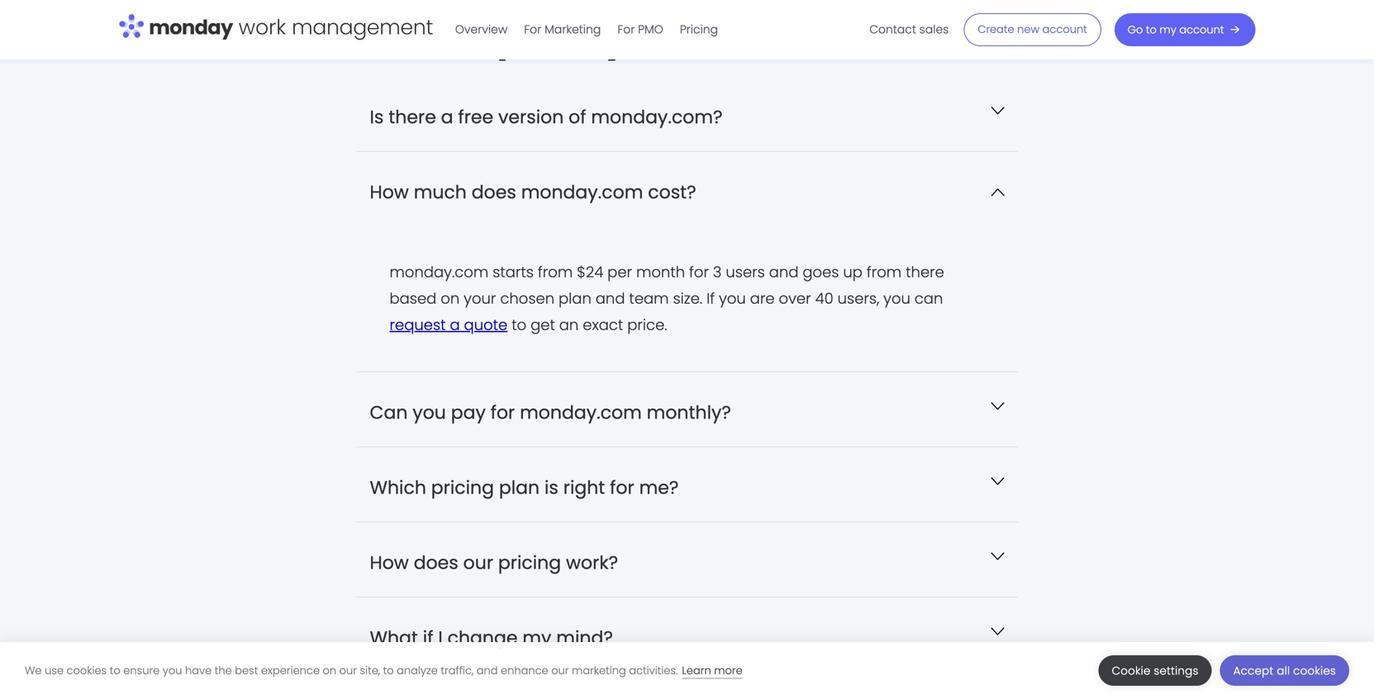 Task type: vqa. For each thing, say whether or not it's contained in the screenshot.
What if I change my mind?
yes



Task type: describe. For each thing, give the bounding box(es) containing it.
me?
[[639, 475, 679, 501]]

mind?
[[556, 626, 613, 651]]

which pricing plan is right for me?
[[370, 475, 679, 501]]

is
[[370, 104, 384, 130]]

your
[[464, 288, 496, 309]]

traffic,
[[441, 664, 474, 679]]

asked
[[635, 13, 752, 64]]

we
[[25, 664, 42, 679]]

how much does monday.com cost? region
[[390, 259, 985, 339]]

which
[[370, 475, 426, 501]]

monday.com inside dropdown button
[[520, 400, 642, 425]]

pmo
[[638, 21, 663, 38]]

team
[[629, 288, 669, 309]]

1 vertical spatial for
[[491, 400, 515, 425]]

learn more link
[[682, 664, 743, 680]]

size.
[[673, 288, 703, 309]]

learn
[[682, 664, 711, 679]]

how does our pricing work?
[[370, 551, 618, 576]]

which pricing plan is right for me? button
[[357, 448, 1018, 522]]

how does our pricing work? button
[[357, 523, 1018, 597]]

contact
[[870, 21, 916, 38]]

analyze
[[397, 664, 438, 679]]

for pmo
[[618, 21, 663, 38]]

frequently
[[425, 13, 628, 64]]

cookies for use
[[67, 664, 107, 679]]

how much does monday.com cost?
[[370, 180, 696, 205]]

for inside monday.com starts from $24 per month for 3 users and goes up from there based on your chosen plan and team size. if you are over 40 users, you can request a quote to get an exact price.
[[689, 262, 709, 283]]

marketing
[[545, 21, 601, 38]]

for pmo link
[[609, 16, 672, 43]]

much
[[414, 180, 467, 205]]

to inside button
[[1146, 22, 1157, 37]]

our inside dropdown button
[[463, 551, 493, 576]]

users,
[[838, 288, 879, 309]]

more
[[714, 664, 743, 679]]

change
[[448, 626, 518, 651]]

contact sales
[[870, 21, 949, 38]]

pay
[[451, 400, 486, 425]]

if
[[707, 288, 715, 309]]

3
[[713, 262, 722, 283]]

create new account
[[978, 22, 1087, 37]]

monday.com?
[[591, 104, 723, 130]]

settings
[[1154, 664, 1199, 679]]

for marketing
[[524, 21, 601, 38]]

chosen
[[500, 288, 555, 309]]

my inside button
[[1160, 22, 1177, 37]]

there inside monday.com starts from $24 per month for 3 users and goes up from there based on your chosen plan and team size. if you are over 40 users, you can request a quote to get an exact price.
[[906, 262, 944, 283]]

for marketing link
[[516, 16, 609, 43]]

can you pay for monday.com monthly? button
[[357, 373, 1018, 447]]

a inside monday.com starts from $24 per month for 3 users and goes up from there based on your chosen plan and team size. if you are over 40 users, you can request a quote to get an exact price.
[[450, 315, 460, 336]]

enhance
[[501, 664, 548, 679]]

can you pay for monday.com monthly?
[[370, 400, 731, 425]]

contact sales link
[[861, 16, 957, 43]]

what
[[370, 626, 418, 651]]

on inside monday.com starts from $24 per month for 3 users and goes up from there based on your chosen plan and team size. if you are over 40 users, you can request a quote to get an exact price.
[[441, 288, 460, 309]]

best
[[235, 664, 258, 679]]

if
[[423, 626, 433, 651]]

$24
[[577, 262, 603, 283]]

pricing link
[[672, 16, 726, 43]]

users
[[726, 262, 765, 283]]

quote
[[464, 315, 508, 336]]

for for for pmo
[[618, 21, 635, 38]]

month
[[636, 262, 685, 283]]

monday.com starts from $24 per month for 3 users and goes up from there based on your chosen plan and team size. if you are over 40 users, you can request a quote to get an exact price.
[[390, 262, 944, 336]]

for for for marketing
[[524, 21, 541, 38]]

to inside monday.com starts from $24 per month for 3 users and goes up from there based on your chosen plan and team size. if you are over 40 users, you can request a quote to get an exact price.
[[512, 315, 527, 336]]

a inside is there a free version of monday.com? dropdown button
[[441, 104, 453, 130]]

there inside dropdown button
[[389, 104, 436, 130]]

cost?
[[648, 180, 696, 205]]

monday.com inside dropdown button
[[521, 180, 643, 205]]

main element
[[447, 0, 1256, 60]]

the
[[215, 664, 232, 679]]

on inside dialog
[[323, 664, 336, 679]]

over
[[779, 288, 811, 309]]

40
[[815, 288, 834, 309]]

how for how much does monday.com cost?
[[370, 180, 409, 205]]

all
[[1277, 664, 1290, 679]]

can
[[370, 400, 408, 425]]

plan inside dropdown button
[[499, 475, 540, 501]]

pricing inside dropdown button
[[431, 475, 494, 501]]



Task type: locate. For each thing, give the bounding box(es) containing it.
for left "me?"
[[610, 475, 634, 501]]

2 horizontal spatial and
[[769, 262, 799, 283]]

1 how from the top
[[370, 180, 409, 205]]

starts
[[493, 262, 534, 283]]

are
[[750, 288, 775, 309]]

have
[[185, 664, 212, 679]]

goes
[[803, 262, 839, 283]]

monday.com
[[521, 180, 643, 205], [390, 262, 489, 283], [520, 400, 642, 425]]

overview
[[455, 21, 508, 38]]

our
[[463, 551, 493, 576], [339, 664, 357, 679], [551, 664, 569, 679]]

go to my account
[[1128, 22, 1224, 37]]

a left free
[[441, 104, 453, 130]]

an
[[559, 315, 579, 336]]

pricing
[[680, 21, 718, 38]]

0 horizontal spatial our
[[339, 664, 357, 679]]

on right experience
[[323, 664, 336, 679]]

overview link
[[447, 16, 516, 43]]

use
[[45, 664, 64, 679]]

pricing inside dropdown button
[[498, 551, 561, 576]]

plan up an
[[559, 288, 592, 309]]

to left ensure
[[110, 664, 120, 679]]

1 horizontal spatial for
[[610, 475, 634, 501]]

0 vertical spatial a
[[441, 104, 453, 130]]

what if i change my mind?
[[370, 626, 613, 651]]

there
[[389, 104, 436, 130], [906, 262, 944, 283]]

for left 3
[[689, 262, 709, 283]]

1 vertical spatial monday.com
[[390, 262, 489, 283]]

a
[[441, 104, 453, 130], [450, 315, 460, 336]]

from left $24
[[538, 262, 573, 283]]

how left the much
[[370, 180, 409, 205]]

and inside dialog
[[477, 664, 498, 679]]

0 horizontal spatial for
[[491, 400, 515, 425]]

0 vertical spatial for
[[689, 262, 709, 283]]

0 horizontal spatial on
[[323, 664, 336, 679]]

1 vertical spatial pricing
[[498, 551, 561, 576]]

dialog
[[0, 643, 1374, 700]]

on up request a quote link
[[441, 288, 460, 309]]

site,
[[360, 664, 380, 679]]

1 vertical spatial on
[[323, 664, 336, 679]]

to left 'get'
[[512, 315, 527, 336]]

account
[[1043, 22, 1087, 37], [1180, 22, 1224, 37]]

based
[[390, 288, 437, 309]]

1 horizontal spatial cookies
[[1293, 664, 1336, 679]]

get
[[531, 315, 555, 336]]

0 horizontal spatial and
[[477, 664, 498, 679]]

0 vertical spatial my
[[1160, 22, 1177, 37]]

0 vertical spatial how
[[370, 180, 409, 205]]

1 vertical spatial and
[[596, 288, 625, 309]]

go to my account button
[[1115, 13, 1256, 46]]

how for how does our pricing work?
[[370, 551, 409, 576]]

work?
[[566, 551, 618, 576]]

1 horizontal spatial and
[[596, 288, 625, 309]]

cookies right all
[[1293, 664, 1336, 679]]

accept all cookies
[[1233, 664, 1336, 679]]

pricing left work?
[[498, 551, 561, 576]]

i
[[438, 626, 443, 651]]

of
[[569, 104, 586, 130]]

you left "pay"
[[413, 400, 446, 425]]

pricing right "which"
[[431, 475, 494, 501]]

1 vertical spatial does
[[414, 551, 458, 576]]

price.
[[627, 315, 667, 336]]

dialog containing cookie settings
[[0, 643, 1374, 700]]

monday.com down of
[[521, 180, 643, 205]]

0 horizontal spatial account
[[1043, 22, 1087, 37]]

1 horizontal spatial account
[[1180, 22, 1224, 37]]

plan inside monday.com starts from $24 per month for 3 users and goes up from there based on your chosen plan and team size. if you are over 40 users, you can request a quote to get an exact price.
[[559, 288, 592, 309]]

1 vertical spatial a
[[450, 315, 460, 336]]

plan
[[559, 288, 592, 309], [499, 475, 540, 501]]

1 vertical spatial my
[[523, 626, 552, 651]]

marketing
[[572, 664, 626, 679]]

pricing
[[431, 475, 494, 501], [498, 551, 561, 576]]

0 vertical spatial monday.com
[[521, 180, 643, 205]]

we use cookies to ensure you have the best experience on our site, to analyze traffic, and enhance our marketing activities. learn more
[[25, 664, 743, 679]]

you inside dialog
[[163, 664, 182, 679]]

and up 'over'
[[769, 262, 799, 283]]

request
[[390, 315, 446, 336]]

0 horizontal spatial there
[[389, 104, 436, 130]]

cookie settings
[[1112, 664, 1199, 679]]

request a quote link
[[390, 315, 508, 336]]

and up exact
[[596, 288, 625, 309]]

right
[[563, 475, 605, 501]]

0 horizontal spatial for
[[524, 21, 541, 38]]

2 horizontal spatial our
[[551, 664, 569, 679]]

monthly?
[[647, 400, 731, 425]]

is
[[545, 475, 559, 501]]

does right the much
[[472, 180, 516, 205]]

1 cookies from the left
[[67, 664, 107, 679]]

for right "pay"
[[491, 400, 515, 425]]

1 horizontal spatial from
[[867, 262, 902, 283]]

my up enhance
[[523, 626, 552, 651]]

1 for from the left
[[524, 21, 541, 38]]

what if i change my mind? button
[[357, 598, 1018, 673]]

0 horizontal spatial cookies
[[67, 664, 107, 679]]

2 from from the left
[[867, 262, 902, 283]]

cookies
[[67, 664, 107, 679], [1293, 664, 1336, 679]]

0 horizontal spatial from
[[538, 262, 573, 283]]

1 horizontal spatial on
[[441, 288, 460, 309]]

to right go
[[1146, 22, 1157, 37]]

0 vertical spatial pricing
[[431, 475, 494, 501]]

how inside how much does monday.com cost? dropdown button
[[370, 180, 409, 205]]

cookie settings button
[[1099, 656, 1212, 687]]

and right traffic,
[[477, 664, 498, 679]]

a left quote
[[450, 315, 460, 336]]

0 vertical spatial and
[[769, 262, 799, 283]]

activities.
[[629, 664, 678, 679]]

accept
[[1233, 664, 1274, 679]]

per
[[608, 262, 632, 283]]

from right up
[[867, 262, 902, 283]]

frequently asked questions
[[425, 13, 949, 64]]

my right go
[[1160, 22, 1177, 37]]

1 horizontal spatial there
[[906, 262, 944, 283]]

cookies inside button
[[1293, 664, 1336, 679]]

you left have
[[163, 664, 182, 679]]

1 horizontal spatial our
[[463, 551, 493, 576]]

you inside can you pay for monday.com monthly? dropdown button
[[413, 400, 446, 425]]

1 horizontal spatial pricing
[[498, 551, 561, 576]]

does inside dropdown button
[[414, 551, 458, 576]]

from
[[538, 262, 573, 283], [867, 262, 902, 283]]

cookies right use
[[67, 664, 107, 679]]

1 horizontal spatial plan
[[559, 288, 592, 309]]

how inside how does our pricing work? dropdown button
[[370, 551, 409, 576]]

there up can
[[906, 262, 944, 283]]

can
[[915, 288, 943, 309]]

our right enhance
[[551, 664, 569, 679]]

does
[[472, 180, 516, 205], [414, 551, 458, 576]]

plan left is
[[499, 475, 540, 501]]

how much does monday.com cost? button
[[357, 152, 1018, 226]]

1 vertical spatial plan
[[499, 475, 540, 501]]

experience
[[261, 664, 320, 679]]

monday.com work management image
[[119, 11, 434, 45]]

you right if
[[719, 288, 746, 309]]

account right go
[[1180, 22, 1224, 37]]

for left marketing
[[524, 21, 541, 38]]

1 from from the left
[[538, 262, 573, 283]]

1 vertical spatial there
[[906, 262, 944, 283]]

and
[[769, 262, 799, 283], [596, 288, 625, 309], [477, 664, 498, 679]]

there right is
[[389, 104, 436, 130]]

monday.com up right
[[520, 400, 642, 425]]

does up i
[[414, 551, 458, 576]]

1 horizontal spatial my
[[1160, 22, 1177, 37]]

how up what
[[370, 551, 409, 576]]

you
[[719, 288, 746, 309], [884, 288, 911, 309], [413, 400, 446, 425], [163, 664, 182, 679]]

2 cookies from the left
[[1293, 664, 1336, 679]]

monday.com inside monday.com starts from $24 per month for 3 users and goes up from there based on your chosen plan and team size. if you are over 40 users, you can request a quote to get an exact price.
[[390, 262, 489, 283]]

0 vertical spatial there
[[389, 104, 436, 130]]

sales
[[920, 21, 949, 38]]

our up change
[[463, 551, 493, 576]]

2 vertical spatial for
[[610, 475, 634, 501]]

2 for from the left
[[618, 21, 635, 38]]

does inside dropdown button
[[472, 180, 516, 205]]

create
[[978, 22, 1015, 37]]

questions
[[760, 13, 949, 64]]

0 horizontal spatial does
[[414, 551, 458, 576]]

0 vertical spatial does
[[472, 180, 516, 205]]

cookies for all
[[1293, 664, 1336, 679]]

our left site,
[[339, 664, 357, 679]]

version
[[498, 104, 564, 130]]

account right new
[[1043, 22, 1087, 37]]

0 vertical spatial on
[[441, 288, 460, 309]]

2 how from the top
[[370, 551, 409, 576]]

for
[[689, 262, 709, 283], [491, 400, 515, 425], [610, 475, 634, 501]]

0 horizontal spatial pricing
[[431, 475, 494, 501]]

cookie
[[1112, 664, 1151, 679]]

for left pmo
[[618, 21, 635, 38]]

1 horizontal spatial does
[[472, 180, 516, 205]]

1 vertical spatial how
[[370, 551, 409, 576]]

0 vertical spatial plan
[[559, 288, 592, 309]]

to right site,
[[383, 664, 394, 679]]

2 vertical spatial and
[[477, 664, 498, 679]]

is there a free version of monday.com?
[[370, 104, 723, 130]]

2 vertical spatial monday.com
[[520, 400, 642, 425]]

1 horizontal spatial for
[[618, 21, 635, 38]]

new
[[1017, 22, 1040, 37]]

free
[[458, 104, 494, 130]]

create new account button
[[964, 13, 1101, 46]]

how
[[370, 180, 409, 205], [370, 551, 409, 576]]

my inside dropdown button
[[523, 626, 552, 651]]

2 horizontal spatial for
[[689, 262, 709, 283]]

monday.com up "based"
[[390, 262, 489, 283]]

go
[[1128, 22, 1143, 37]]

0 horizontal spatial plan
[[499, 475, 540, 501]]

you left can
[[884, 288, 911, 309]]

is there a free version of monday.com? button
[[357, 77, 1018, 151]]

0 horizontal spatial my
[[523, 626, 552, 651]]

to
[[1146, 22, 1157, 37], [512, 315, 527, 336], [110, 664, 120, 679], [383, 664, 394, 679]]

up
[[843, 262, 863, 283]]



